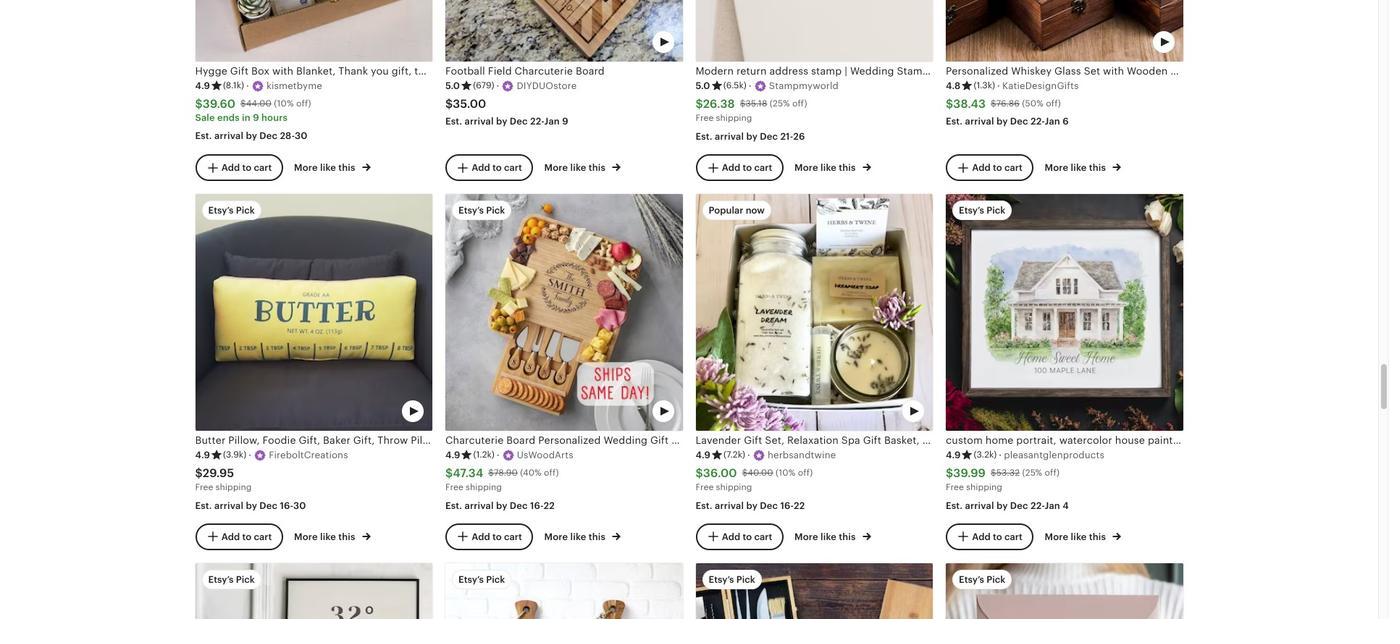 Task type: describe. For each thing, give the bounding box(es) containing it.
6
[[1063, 116, 1069, 127]]

jan left 4
[[1045, 500, 1060, 511]]

more like this for 39.99
[[1045, 532, 1108, 543]]

(1.3k)
[[974, 81, 995, 91]]

add for 36.00
[[722, 531, 740, 542]]

cart down est. arrival by dec 16-30
[[254, 531, 272, 542]]

add to cart button down $ 35.00 est. arrival by dec 22-jan 9
[[445, 154, 533, 181]]

$ left 35.18
[[696, 97, 703, 111]]

arrival down 47.34
[[465, 500, 494, 511]]

cart down $ 35.00 est. arrival by dec 22-jan 9
[[504, 162, 522, 173]]

football
[[445, 65, 485, 77]]

26
[[793, 131, 805, 142]]

(1.2k)
[[473, 450, 495, 460]]

47.34
[[453, 466, 483, 480]]

off) for 39.99
[[1045, 468, 1060, 478]]

add to cart for 39.99
[[972, 531, 1022, 542]]

$ inside $ 35.00 est. arrival by dec 22-jan 9
[[445, 97, 453, 111]]

35.18
[[746, 99, 767, 109]]

board
[[576, 65, 605, 77]]

this for 39.60
[[338, 163, 355, 173]]

to down $ 35.00 est. arrival by dec 22-jan 9
[[492, 162, 502, 173]]

$ down '(6.5k)'
[[740, 99, 746, 109]]

$ inside $ 29.95 free shipping
[[195, 466, 203, 480]]

to for 26.38
[[743, 162, 752, 173]]

free for 36.00
[[696, 483, 714, 493]]

36.00
[[703, 466, 737, 480]]

gift for him | personalized bbq set | barbecue gift | personalized gift | fathers day gift | housewarming gift | boyfriend gift | birthday image
[[696, 563, 933, 619]]

dec inside $ 38.43 $ 76.86 (50% off) est. arrival by dec 22-jan 6
[[1010, 116, 1028, 127]]

field
[[488, 65, 512, 77]]

like for 39.60
[[320, 163, 336, 173]]

(25% for 39.99
[[1022, 468, 1042, 478]]

popular
[[709, 205, 743, 216]]

1 vertical spatial modern return address stamp | wedding stamp | save the date | self ink stamper | wood handle | housewarming gift | family stamp | minimal image
[[946, 563, 1183, 619]]

in
[[242, 113, 250, 123]]

· right (3.9k)
[[249, 449, 251, 460]]

more like this for 36.00
[[794, 532, 858, 543]]

4.9 for 47.34
[[445, 449, 460, 460]]

est. arrival by dec 21-26
[[696, 131, 805, 142]]

arrival down '26.38'
[[715, 131, 744, 142]]

more like this link for 38.43
[[1045, 160, 1121, 175]]

add to cart button for 38.43
[[946, 154, 1033, 181]]

to for 47.34
[[492, 531, 502, 542]]

add to cart for 26.38
[[722, 162, 772, 173]]

· for 26.38
[[749, 80, 752, 91]]

off) for 39.60
[[296, 99, 311, 109]]

est. down 36.00
[[696, 500, 712, 511]]

jan inside $ 38.43 $ 76.86 (50% off) est. arrival by dec 22-jan 6
[[1045, 116, 1060, 127]]

$ up 'sale'
[[195, 97, 203, 111]]

5.0 for est. arrival by
[[445, 80, 460, 91]]

44.00
[[246, 99, 272, 109]]

add to cart for 38.43
[[972, 162, 1022, 173]]

· for 47.34
[[497, 449, 500, 460]]

76.86
[[996, 99, 1020, 109]]

21-
[[780, 131, 793, 142]]

$ 38.43 $ 76.86 (50% off) est. arrival by dec 22-jan 6
[[946, 97, 1069, 127]]

this for 26.38
[[839, 163, 856, 173]]

$ 36.00 $ 40.00 (10% off) free shipping
[[696, 466, 813, 493]]

more for 38.43
[[1045, 163, 1068, 173]]

more like this link for 39.60
[[294, 160, 371, 175]]

3 etsy's pick link from the left
[[696, 563, 933, 619]]

this for 47.34
[[589, 532, 606, 543]]

· for 39.99
[[999, 449, 1002, 460]]

add to cart down $ 35.00 est. arrival by dec 22-jan 9
[[472, 162, 522, 173]]

16- for 36.00
[[780, 500, 794, 511]]

more like this for 38.43
[[1045, 163, 1108, 173]]

shipping inside $ 29.95 free shipping
[[215, 483, 252, 493]]

arrival inside $ 38.43 $ 76.86 (50% off) est. arrival by dec 22-jan 6
[[965, 116, 994, 127]]

jan inside $ 35.00 est. arrival by dec 22-jan 9
[[544, 116, 560, 127]]

this for 39.99
[[1089, 532, 1106, 543]]

more like this for 47.34
[[544, 532, 608, 543]]

22- inside $ 35.00 est. arrival by dec 22-jan 9
[[530, 116, 544, 127]]

est. down '26.38'
[[696, 131, 712, 142]]

est. arrival by dec 22-jan 4
[[946, 500, 1069, 511]]

$ 47.34 $ 78.90 (40% off) free shipping
[[445, 466, 559, 493]]

26.38
[[703, 97, 735, 111]]

est. down 47.34
[[445, 500, 462, 511]]

arrival down $ 29.95 free shipping
[[214, 500, 243, 511]]

cart for 39.99
[[1004, 531, 1022, 542]]

add to cart button for 47.34
[[445, 523, 533, 550]]

22 for 36.00
[[794, 500, 805, 511]]

add to cart for 36.00
[[722, 531, 772, 542]]

est. down 39.99
[[946, 500, 963, 511]]

free inside $ 29.95 free shipping
[[195, 483, 213, 493]]

custom home portrait, watercolor house painting, home painting, realtor gift, house print, custom watercolor, home painting, housewarming image
[[946, 194, 1183, 431]]

to for 39.99
[[993, 531, 1002, 542]]

30 inside $ 39.60 $ 44.00 (10% off) sale ends in 9 hours est. arrival by dec 28-30
[[295, 131, 307, 141]]

4.8
[[946, 80, 961, 91]]

by down $ 47.34 $ 78.90 (40% off) free shipping
[[496, 500, 507, 511]]

more like this for 26.38
[[794, 163, 858, 173]]

arrival inside $ 39.60 $ 44.00 (10% off) sale ends in 9 hours est. arrival by dec 28-30
[[214, 131, 243, 141]]

· for 38.43
[[997, 80, 1000, 91]]

more like this link for 47.34
[[544, 529, 621, 544]]

est. arrival by dec 16-22 for 47.34
[[445, 500, 555, 511]]

more for 39.99
[[1045, 532, 1068, 543]]

· right (679)
[[496, 80, 499, 91]]

more for 47.34
[[544, 532, 568, 543]]

more for 26.38
[[794, 163, 818, 173]]

like for 26.38
[[821, 163, 836, 173]]

4.9 for 36.00
[[696, 449, 710, 460]]

ends
[[217, 113, 240, 123]]

to for 38.43
[[993, 162, 1002, 173]]

dec inside $ 39.60 $ 44.00 (10% off) sale ends in 9 hours est. arrival by dec 28-30
[[260, 131, 277, 141]]

lavender gift set, relaxation spa gift basket, gifts for her, soap gift set, aromatherapy gift basket, organic spa gift set, christmas gifts image
[[696, 194, 933, 431]]

$ up in
[[241, 99, 246, 109]]

arrival down 39.99
[[965, 500, 994, 511]]

add to cart button down est. arrival by dec 16-30
[[195, 523, 283, 550]]

add for 47.34
[[472, 531, 490, 542]]

add for 39.60
[[221, 162, 240, 173]]

arrival down 36.00
[[715, 500, 744, 511]]

more like this link for 36.00
[[794, 529, 871, 544]]

personalized whiskey glass set with wooden box, groomsmen gift, best man gift, groomsman proposal, boyfriend gift, gifts for men image
[[946, 0, 1183, 62]]

(50%
[[1022, 99, 1044, 109]]

more like this link for 39.99
[[1045, 529, 1121, 544]]

free for 39.99
[[946, 483, 964, 493]]

est. arrival by dec 16-22 for 36.00
[[696, 500, 805, 511]]

16- for 47.34
[[530, 500, 544, 511]]

39.99
[[953, 466, 986, 480]]

add to cart button for 39.99
[[946, 523, 1033, 550]]

cart for 26.38
[[754, 162, 772, 173]]

this for 36.00
[[839, 532, 856, 543]]

add to cart for 47.34
[[472, 531, 522, 542]]

this for 38.43
[[1089, 163, 1106, 173]]

$ left the 40.00
[[696, 466, 703, 480]]

$ down (3.2k)
[[991, 468, 996, 478]]

$ down (7.2k)
[[742, 468, 748, 478]]

like for 47.34
[[570, 532, 586, 543]]

shipping for 39.99
[[966, 483, 1002, 493]]



Task type: locate. For each thing, give the bounding box(es) containing it.
add to cart button for 36.00
[[696, 523, 783, 550]]

(10% inside $ 36.00 $ 40.00 (10% off) free shipping
[[776, 468, 795, 478]]

22- down (50%
[[1030, 116, 1045, 127]]

4
[[1063, 500, 1069, 511]]

like for 38.43
[[1071, 163, 1087, 173]]

to down est. arrival by dec 21-26
[[743, 162, 752, 173]]

(10% for 39.60
[[274, 99, 294, 109]]

jan left the 6
[[1045, 116, 1060, 127]]

etsy's
[[208, 205, 234, 216], [458, 205, 484, 216], [959, 205, 984, 216], [208, 574, 234, 585], [458, 574, 484, 585], [709, 574, 734, 585], [959, 574, 984, 585]]

by inside $ 39.60 $ 44.00 (10% off) sale ends in 9 hours est. arrival by dec 28-30
[[246, 131, 257, 141]]

more
[[294, 163, 318, 173], [544, 163, 568, 173], [794, 163, 818, 173], [1045, 163, 1068, 173], [294, 532, 318, 543], [544, 532, 568, 543], [794, 532, 818, 543], [1045, 532, 1068, 543]]

add down $ 47.34 $ 78.90 (40% off) free shipping
[[472, 531, 490, 542]]

add to cart for 39.60
[[221, 162, 272, 173]]

shipping inside $ 47.34 $ 78.90 (40% off) free shipping
[[466, 483, 502, 493]]

16- for 29.95
[[280, 500, 293, 511]]

off) inside $ 39.60 $ 44.00 (10% off) sale ends in 9 hours est. arrival by dec 28-30
[[296, 99, 311, 109]]

add to cart button for 39.60
[[195, 154, 283, 181]]

free
[[696, 113, 714, 123], [195, 483, 213, 493], [445, 483, 463, 493], [696, 483, 714, 493], [946, 483, 964, 493]]

to down est. arrival by dec 22-jan 4
[[993, 531, 1002, 542]]

est. arrival by dec 16-22
[[445, 500, 555, 511], [696, 500, 805, 511]]

add to cart
[[221, 162, 272, 173], [472, 162, 522, 173], [722, 162, 772, 173], [972, 162, 1022, 173], [221, 531, 272, 542], [472, 531, 522, 542], [722, 531, 772, 542], [972, 531, 1022, 542]]

9 down charcuterie
[[562, 116, 568, 127]]

hygge gift box with blanket, thank you gift, thank you gift for friend, thank you gift box, thank you gift mentor, teacher, coworker image
[[195, 0, 432, 62]]

off) right (50%
[[1046, 99, 1061, 109]]

by down the $ 39.99 $ 53.32 (25% off) free shipping
[[996, 500, 1008, 511]]

to down $ 39.60 $ 44.00 (10% off) sale ends in 9 hours est. arrival by dec 28-30
[[242, 162, 251, 173]]

38.43
[[953, 97, 986, 111]]

22- left 4
[[1030, 500, 1045, 511]]

est. arrival by dec 16-22 down $ 47.34 $ 78.90 (40% off) free shipping
[[445, 500, 555, 511]]

0 horizontal spatial 5.0
[[445, 80, 460, 91]]

shipping down 36.00
[[716, 483, 752, 493]]

22 for 47.34
[[544, 500, 555, 511]]

· right (7.2k)
[[747, 449, 750, 460]]

shipping down 47.34
[[466, 483, 502, 493]]

add down $ 35.00 est. arrival by dec 22-jan 9
[[472, 162, 490, 173]]

1 horizontal spatial 5.0
[[696, 80, 710, 91]]

(40%
[[520, 468, 542, 478]]

(25% right 35.18
[[770, 99, 790, 109]]

0 vertical spatial 30
[[295, 131, 307, 141]]

9 right in
[[253, 113, 259, 123]]

butter pillow, foodie gift, baker gift, throw pillow, farmhouse decor, housewarming gift, chef gift, hostess gift, chef decor, funny image
[[195, 194, 432, 431]]

by down field
[[496, 116, 507, 127]]

arrival inside $ 35.00 est. arrival by dec 22-jan 9
[[465, 116, 494, 127]]

$ left 53.32
[[946, 466, 953, 480]]

add down est. arrival by dec 16-30
[[221, 531, 240, 542]]

by inside $ 35.00 est. arrival by dec 22-jan 9
[[496, 116, 507, 127]]

22- down charcuterie
[[530, 116, 544, 127]]

free inside the $ 26.38 $ 35.18 (25% off) free shipping
[[696, 113, 714, 123]]

1 vertical spatial (25%
[[1022, 468, 1042, 478]]

1 vertical spatial (10%
[[776, 468, 795, 478]]

cart down $ 36.00 $ 40.00 (10% off) free shipping
[[754, 531, 772, 542]]

est. down 35.00
[[445, 116, 462, 127]]

add to cart button down $ 38.43 $ 76.86 (50% off) est. arrival by dec 22-jan 6
[[946, 154, 1033, 181]]

modern return address stamp | wedding stamp | save the date | self ink stamper | wood handle | housewarming gift | family stamp | minimal image
[[696, 0, 933, 62], [946, 563, 1183, 619]]

etsy's pick
[[208, 205, 255, 216], [458, 205, 505, 216], [959, 205, 1005, 216], [208, 574, 255, 585], [458, 574, 505, 585], [709, 574, 755, 585], [959, 574, 1005, 585]]

22 down $ 36.00 $ 40.00 (10% off) free shipping
[[794, 500, 805, 511]]

off) for 26.38
[[792, 99, 807, 109]]

shipping
[[716, 113, 752, 123], [215, 483, 252, 493], [466, 483, 502, 493], [716, 483, 752, 493], [966, 483, 1002, 493]]

add to cart down $ 39.60 $ 44.00 (10% off) sale ends in 9 hours est. arrival by dec 28-30
[[221, 162, 272, 173]]

arrival down ends
[[214, 131, 243, 141]]

1 5.0 from the left
[[445, 80, 460, 91]]

off) inside $ 38.43 $ 76.86 (50% off) est. arrival by dec 22-jan 6
[[1046, 99, 1061, 109]]

cart for 38.43
[[1004, 162, 1022, 173]]

est. arrival by dec 16-30
[[195, 500, 306, 511]]

off)
[[296, 99, 311, 109], [792, 99, 807, 109], [1046, 99, 1061, 109], [544, 468, 559, 478], [798, 468, 813, 478], [1045, 468, 1060, 478]]

0 horizontal spatial (25%
[[770, 99, 790, 109]]

4.9 for 39.60
[[195, 80, 210, 91]]

(3.9k)
[[223, 450, 246, 460]]

0 horizontal spatial est. arrival by dec 16-22
[[445, 500, 555, 511]]

more like this link for 26.38
[[794, 160, 871, 175]]

9
[[253, 113, 259, 123], [562, 116, 568, 127]]

2 16- from the left
[[530, 500, 544, 511]]

off) for 36.00
[[798, 468, 813, 478]]

1 horizontal spatial 9
[[562, 116, 568, 127]]

to down $ 36.00 $ 40.00 (10% off) free shipping
[[743, 531, 752, 542]]

5.0 for free shipping
[[696, 80, 710, 91]]

free down '26.38'
[[696, 113, 714, 123]]

shipping for 47.34
[[466, 483, 502, 493]]

40.00
[[748, 468, 773, 478]]

by down $ 29.95 free shipping
[[246, 500, 257, 511]]

0 vertical spatial (10%
[[274, 99, 294, 109]]

football field charcuterie board image
[[445, 0, 683, 62]]

add down $ 38.43 $ 76.86 (50% off) est. arrival by dec 22-jan 6
[[972, 162, 991, 173]]

(10% up hours
[[274, 99, 294, 109]]

off) up 26
[[792, 99, 807, 109]]

2 est. arrival by dec 16-22 from the left
[[696, 500, 805, 511]]

(6.5k)
[[723, 81, 747, 91]]

1 22 from the left
[[544, 500, 555, 511]]

4.9 up '39.60' at the left top of page
[[195, 80, 210, 91]]

product video element for (3.9k)
[[195, 194, 432, 431]]

35.00
[[453, 97, 486, 111]]

3 16- from the left
[[780, 500, 794, 511]]

1 horizontal spatial modern return address stamp | wedding stamp | save the date | self ink stamper | wood handle | housewarming gift | family stamp | minimal image
[[946, 563, 1183, 619]]

22 down $ 47.34 $ 78.90 (40% off) free shipping
[[544, 500, 555, 511]]

(25% inside the $ 26.38 $ 35.18 (25% off) free shipping
[[770, 99, 790, 109]]

2 5.0 from the left
[[696, 80, 710, 91]]

jan
[[544, 116, 560, 127], [1045, 116, 1060, 127], [1045, 500, 1060, 511]]

1 horizontal spatial est. arrival by dec 16-22
[[696, 500, 805, 511]]

cart down $ 39.60 $ 44.00 (10% off) sale ends in 9 hours est. arrival by dec 28-30
[[254, 162, 272, 173]]

1 16- from the left
[[280, 500, 293, 511]]

· right (3.2k)
[[999, 449, 1002, 460]]

(10% right the 40.00
[[776, 468, 795, 478]]

arrival down 35.00
[[465, 116, 494, 127]]

$ 35.00 est. arrival by dec 22-jan 9
[[445, 97, 568, 127]]

add down ends
[[221, 162, 240, 173]]

add to cart down $ 38.43 $ 76.86 (50% off) est. arrival by dec 22-jan 6
[[972, 162, 1022, 173]]

to down est. arrival by dec 16-30
[[242, 531, 251, 542]]

0 horizontal spatial 22
[[544, 500, 555, 511]]

1 vertical spatial 30
[[293, 500, 306, 511]]

4.9 up 39.99
[[946, 449, 961, 460]]

4.9 for 29.95
[[195, 449, 210, 460]]

jan down charcuterie
[[544, 116, 560, 127]]

add down est. arrival by dec 22-jan 4
[[972, 531, 991, 542]]

off) for 38.43
[[1046, 99, 1061, 109]]

est. down $ 29.95 free shipping
[[195, 500, 212, 511]]

more like this link
[[294, 160, 371, 175], [544, 160, 621, 175], [794, 160, 871, 175], [1045, 160, 1121, 175], [294, 529, 371, 544], [544, 529, 621, 544], [794, 529, 871, 544], [1045, 529, 1121, 544]]

$
[[195, 97, 203, 111], [445, 97, 453, 111], [696, 97, 703, 111], [946, 97, 953, 111], [241, 99, 246, 109], [740, 99, 746, 109], [991, 99, 996, 109], [195, 466, 203, 480], [445, 466, 453, 480], [696, 466, 703, 480], [946, 466, 953, 480], [488, 468, 494, 478], [742, 468, 748, 478], [991, 468, 996, 478]]

cart for 39.60
[[254, 162, 272, 173]]

(10%
[[274, 99, 294, 109], [776, 468, 795, 478]]

off) for 47.34
[[544, 468, 559, 478]]

est. inside $ 38.43 $ 76.86 (50% off) est. arrival by dec 22-jan 6
[[946, 116, 963, 127]]

arrival down 38.43
[[965, 116, 994, 127]]

est. down 'sale'
[[195, 131, 212, 141]]

4.9 up 36.00
[[696, 449, 710, 460]]

off) right 44.00
[[296, 99, 311, 109]]

22-
[[530, 116, 544, 127], [1030, 116, 1045, 127], [1030, 500, 1045, 511]]

this
[[338, 163, 355, 173], [589, 163, 606, 173], [839, 163, 856, 173], [1089, 163, 1106, 173], [338, 532, 355, 543], [589, 532, 606, 543], [839, 532, 856, 543], [1089, 532, 1106, 543]]

add to cart button down in
[[195, 154, 283, 181]]

5.0
[[445, 80, 460, 91], [696, 80, 710, 91]]

add for 38.43
[[972, 162, 991, 173]]

free for 26.38
[[696, 113, 714, 123]]

2 horizontal spatial 16-
[[780, 500, 794, 511]]

by inside $ 38.43 $ 76.86 (50% off) est. arrival by dec 22-jan 6
[[996, 116, 1008, 127]]

more like this
[[294, 163, 358, 173], [544, 163, 608, 173], [794, 163, 858, 173], [1045, 163, 1108, 173], [294, 532, 358, 543], [544, 532, 608, 543], [794, 532, 858, 543], [1045, 532, 1108, 543]]

78.90
[[494, 468, 518, 478]]

30
[[295, 131, 307, 141], [293, 500, 306, 511]]

shipping down '26.38'
[[716, 113, 752, 123]]

1 est. arrival by dec 16-22 from the left
[[445, 500, 555, 511]]

·
[[246, 80, 249, 91], [496, 80, 499, 91], [749, 80, 752, 91], [997, 80, 1000, 91], [249, 449, 251, 460], [497, 449, 500, 460], [747, 449, 750, 460], [999, 449, 1002, 460]]

1 etsy's pick link from the left
[[195, 563, 432, 619]]

free inside $ 36.00 $ 40.00 (10% off) free shipping
[[696, 483, 714, 493]]

add to cart down $ 36.00 $ 40.00 (10% off) free shipping
[[722, 531, 772, 542]]

add to cart button down est. arrival by dec 21-26
[[696, 154, 783, 181]]

· right (1.3k)
[[997, 80, 1000, 91]]

(25% right 53.32
[[1022, 468, 1042, 478]]

· right (8.1k)
[[246, 80, 249, 91]]

like for 36.00
[[821, 532, 836, 543]]

like
[[320, 163, 336, 173], [570, 163, 586, 173], [821, 163, 836, 173], [1071, 163, 1087, 173], [320, 532, 336, 543], [570, 532, 586, 543], [821, 532, 836, 543], [1071, 532, 1087, 543]]

dec inside $ 35.00 est. arrival by dec 22-jan 9
[[510, 116, 528, 127]]

· for 39.60
[[246, 80, 249, 91]]

free inside $ 47.34 $ 78.90 (40% off) free shipping
[[445, 483, 463, 493]]

2 etsy's pick link from the left
[[445, 563, 683, 619]]

$ down (1.3k)
[[991, 99, 996, 109]]

to
[[242, 162, 251, 173], [492, 162, 502, 173], [743, 162, 752, 173], [993, 162, 1002, 173], [242, 531, 251, 542], [492, 531, 502, 542], [743, 531, 752, 542], [993, 531, 1002, 542]]

add to cart button down $ 47.34 $ 78.90 (40% off) free shipping
[[445, 523, 533, 550]]

9 inside $ 35.00 est. arrival by dec 22-jan 9
[[562, 116, 568, 127]]

charcuterie board personalized wedding gift for couples christmas gifts for mom anniversary gifts housewarming gift for the home decor image
[[445, 194, 683, 431]]

add to cart down $ 47.34 $ 78.90 (40% off) free shipping
[[472, 531, 522, 542]]

4.9 for 39.99
[[946, 449, 961, 460]]

9 inside $ 39.60 $ 44.00 (10% off) sale ends in 9 hours est. arrival by dec 28-30
[[253, 113, 259, 123]]

shipping inside $ 36.00 $ 40.00 (10% off) free shipping
[[716, 483, 752, 493]]

$ up est. arrival by dec 16-30
[[195, 466, 203, 480]]

add down est. arrival by dec 21-26
[[722, 162, 740, 173]]

add to cart button
[[195, 154, 283, 181], [445, 154, 533, 181], [696, 154, 783, 181], [946, 154, 1033, 181], [195, 523, 283, 550], [445, 523, 533, 550], [696, 523, 783, 550], [946, 523, 1033, 550]]

$ down football
[[445, 97, 453, 111]]

(25% for 26.38
[[770, 99, 790, 109]]

shipping down 29.95
[[215, 483, 252, 493]]

$ 26.38 $ 35.18 (25% off) free shipping
[[696, 97, 807, 123]]

product video element for (679)
[[445, 0, 683, 62]]

more for 39.60
[[294, 163, 318, 173]]

(25%
[[770, 99, 790, 109], [1022, 468, 1042, 478]]

16-
[[280, 500, 293, 511], [530, 500, 544, 511], [780, 500, 794, 511]]

22- inside $ 38.43 $ 76.86 (50% off) est. arrival by dec 22-jan 6
[[1030, 116, 1045, 127]]

off) inside $ 47.34 $ 78.90 (40% off) free shipping
[[544, 468, 559, 478]]

29.95
[[203, 466, 234, 480]]

0 vertical spatial modern return address stamp | wedding stamp | save the date | self ink stamper | wood handle | housewarming gift | family stamp | minimal image
[[696, 0, 933, 62]]

add
[[221, 162, 240, 173], [472, 162, 490, 173], [722, 162, 740, 173], [972, 162, 991, 173], [221, 531, 240, 542], [472, 531, 490, 542], [722, 531, 740, 542], [972, 531, 991, 542]]

football field charcuterie board
[[445, 65, 605, 77]]

pick
[[236, 205, 255, 216], [486, 205, 505, 216], [987, 205, 1005, 216], [236, 574, 255, 585], [486, 574, 505, 585], [736, 574, 755, 585], [987, 574, 1005, 585]]

$ 39.60 $ 44.00 (10% off) sale ends in 9 hours est. arrival by dec 28-30
[[195, 97, 311, 141]]

off) inside the $ 39.99 $ 53.32 (25% off) free shipping
[[1045, 468, 1060, 478]]

now
[[746, 205, 765, 216]]

1 horizontal spatial (10%
[[776, 468, 795, 478]]

product video element for (1.2k)
[[445, 194, 683, 431]]

shipping for 26.38
[[716, 113, 752, 123]]

free inside the $ 39.99 $ 53.32 (25% off) free shipping
[[946, 483, 964, 493]]

0 horizontal spatial (10%
[[274, 99, 294, 109]]

$ down "4.8"
[[946, 97, 953, 111]]

4 etsy's pick link from the left
[[946, 563, 1183, 619]]

product video element for (1.3k)
[[946, 0, 1183, 62]]

cart down est. arrival by dec 21-26
[[754, 162, 772, 173]]

· for 36.00
[[747, 449, 750, 460]]

4.9
[[195, 80, 210, 91], [195, 449, 210, 460], [445, 449, 460, 460], [696, 449, 710, 460], [946, 449, 961, 460]]

0 horizontal spatial modern return address stamp | wedding stamp | save the date | self ink stamper | wood handle | housewarming gift | family stamp | minimal image
[[696, 0, 933, 62]]

shipping for 36.00
[[716, 483, 752, 493]]

0 horizontal spatial 16-
[[280, 500, 293, 511]]

28-
[[280, 131, 295, 141]]

22
[[544, 500, 555, 511], [794, 500, 805, 511]]

to down $ 47.34 $ 78.90 (40% off) free shipping
[[492, 531, 502, 542]]

53.32
[[996, 468, 1020, 478]]

· right '(6.5k)'
[[749, 80, 752, 91]]

0 horizontal spatial 9
[[253, 113, 259, 123]]

(10% for 36.00
[[776, 468, 795, 478]]

hours
[[261, 113, 288, 123]]

2 22 from the left
[[794, 500, 805, 511]]

est.
[[445, 116, 462, 127], [946, 116, 963, 127], [195, 131, 212, 141], [696, 131, 712, 142], [195, 500, 212, 511], [445, 500, 462, 511], [696, 500, 712, 511], [946, 500, 963, 511]]

cart
[[254, 162, 272, 173], [504, 162, 522, 173], [754, 162, 772, 173], [1004, 162, 1022, 173], [254, 531, 272, 542], [504, 531, 522, 542], [754, 531, 772, 542], [1004, 531, 1022, 542]]

shipping inside the $ 39.99 $ 53.32 (25% off) free shipping
[[966, 483, 1002, 493]]

by
[[496, 116, 507, 127], [996, 116, 1008, 127], [246, 131, 257, 141], [746, 131, 758, 142], [246, 500, 257, 511], [496, 500, 507, 511], [746, 500, 758, 511], [996, 500, 1008, 511]]

personalized coordinates print, coordinates gifts, custom anniversary gift with latitude and longitude image
[[195, 563, 432, 619]]

arrival
[[465, 116, 494, 127], [965, 116, 994, 127], [214, 131, 243, 141], [715, 131, 744, 142], [214, 500, 243, 511], [465, 500, 494, 511], [715, 500, 744, 511], [965, 500, 994, 511]]

like for 39.99
[[1071, 532, 1087, 543]]

1 horizontal spatial (25%
[[1022, 468, 1042, 478]]

1 horizontal spatial 16-
[[530, 500, 544, 511]]

(25% inside the $ 39.99 $ 53.32 (25% off) free shipping
[[1022, 468, 1042, 478]]

add to cart button for 26.38
[[696, 154, 783, 181]]

$ down (1.2k)
[[488, 468, 494, 478]]

off) right 53.32
[[1045, 468, 1060, 478]]

etsy's pick link
[[195, 563, 432, 619], [445, 563, 683, 619], [696, 563, 933, 619], [946, 563, 1183, 619]]

more for 36.00
[[794, 532, 818, 543]]

add to cart down est. arrival by dec 22-jan 4
[[972, 531, 1022, 542]]

(679)
[[473, 81, 494, 91]]

· right (1.2k)
[[497, 449, 500, 460]]

(3.2k)
[[974, 450, 997, 460]]

by down the $ 26.38 $ 35.18 (25% off) free shipping
[[746, 131, 758, 142]]

to for 36.00
[[743, 531, 752, 542]]

4.9 up 29.95
[[195, 449, 210, 460]]

to for 39.60
[[242, 162, 251, 173]]

0 vertical spatial (25%
[[770, 99, 790, 109]]

cart down $ 47.34 $ 78.90 (40% off) free shipping
[[504, 531, 522, 542]]

dec
[[510, 116, 528, 127], [1010, 116, 1028, 127], [260, 131, 277, 141], [760, 131, 778, 142], [260, 500, 277, 511], [510, 500, 528, 511], [760, 500, 778, 511], [1010, 500, 1028, 511]]

cart for 36.00
[[754, 531, 772, 542]]

product video element for (7.2k)
[[696, 194, 933, 431]]

off) inside $ 36.00 $ 40.00 (10% off) free shipping
[[798, 468, 813, 478]]

(8.1k)
[[223, 81, 244, 91]]

personalized cutting board, cheese board, charcuterie board, wedding gift, serving board, live edge cutting board, bread board image
[[445, 563, 683, 619]]

5.0 up '26.38'
[[696, 80, 710, 91]]

$ 29.95 free shipping
[[195, 466, 252, 493]]

free down 36.00
[[696, 483, 714, 493]]

off) inside the $ 26.38 $ 35.18 (25% off) free shipping
[[792, 99, 807, 109]]

more like this for 39.60
[[294, 163, 358, 173]]

add for 26.38
[[722, 162, 740, 173]]

by down $ 36.00 $ 40.00 (10% off) free shipping
[[746, 500, 758, 511]]

product video element
[[445, 0, 683, 62], [946, 0, 1183, 62], [195, 194, 432, 431], [445, 194, 683, 431], [696, 194, 933, 431], [445, 563, 683, 619]]

add for 39.99
[[972, 531, 991, 542]]

add to cart down est. arrival by dec 16-30
[[221, 531, 272, 542]]

cart down $ 38.43 $ 76.86 (50% off) est. arrival by dec 22-jan 6
[[1004, 162, 1022, 173]]

1 horizontal spatial 22
[[794, 500, 805, 511]]

cart down est. arrival by dec 22-jan 4
[[1004, 531, 1022, 542]]

39.60
[[203, 97, 235, 111]]

4.9 up 47.34
[[445, 449, 460, 460]]

add to cart button down est. arrival by dec 22-jan 4
[[946, 523, 1033, 550]]

shipping inside the $ 26.38 $ 35.18 (25% off) free shipping
[[716, 113, 752, 123]]

by down 76.86
[[996, 116, 1008, 127]]

sale
[[195, 113, 215, 123]]

$ 39.99 $ 53.32 (25% off) free shipping
[[946, 466, 1060, 493]]

$ left 78.90
[[445, 466, 453, 480]]

(7.2k)
[[723, 450, 745, 460]]

popular now
[[709, 205, 765, 216]]

cart for 47.34
[[504, 531, 522, 542]]

charcuterie
[[515, 65, 573, 77]]

est. inside $ 35.00 est. arrival by dec 22-jan 9
[[445, 116, 462, 127]]

free for 47.34
[[445, 483, 463, 493]]

est. inside $ 39.60 $ 44.00 (10% off) sale ends in 9 hours est. arrival by dec 28-30
[[195, 131, 212, 141]]

(10% inside $ 39.60 $ 44.00 (10% off) sale ends in 9 hours est. arrival by dec 28-30
[[274, 99, 294, 109]]



Task type: vqa. For each thing, say whether or not it's contained in the screenshot.
Modern return address stamp | Wedding Stamp | Save the date | Self ink stamper | Wood handle | Housewarming Gift | Family Stamp | Minimal Image to the top
yes



